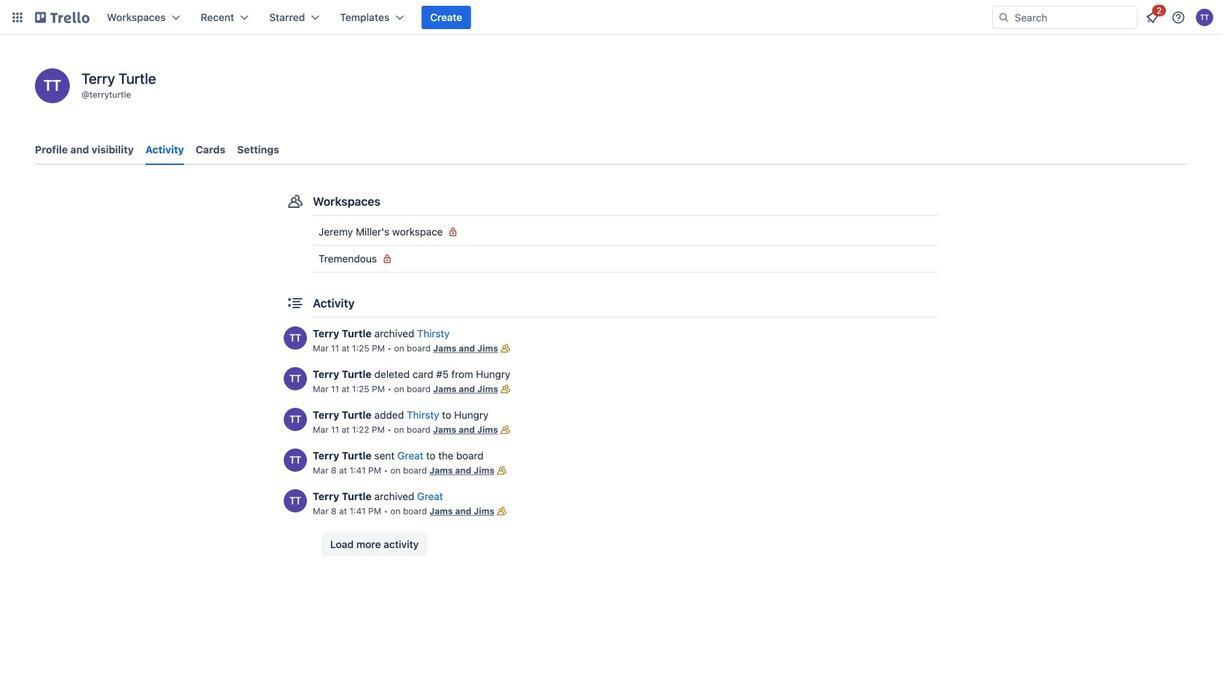 Task type: locate. For each thing, give the bounding box(es) containing it.
search image
[[999, 12, 1010, 23]]

back to home image
[[35, 6, 90, 29]]

1 vertical spatial all members of the workspace can see and edit this board. image
[[498, 382, 513, 397]]

0 vertical spatial all members of the workspace can see and edit this board. image
[[498, 341, 513, 356]]

1 horizontal spatial sm image
[[446, 225, 461, 239]]

all members of the workspace can see and edit this board. image
[[498, 423, 513, 437], [495, 464, 509, 478]]

open information menu image
[[1172, 10, 1186, 25]]

0 vertical spatial all members of the workspace can see and edit this board. image
[[498, 423, 513, 437]]

sm image
[[446, 225, 461, 239], [380, 252, 395, 266]]

1 vertical spatial sm image
[[380, 252, 395, 266]]

2 vertical spatial all members of the workspace can see and edit this board. image
[[495, 504, 509, 519]]

terry turtle (terryturtle) image
[[35, 68, 70, 103], [284, 327, 307, 350], [284, 490, 307, 513]]

0 vertical spatial sm image
[[446, 225, 461, 239]]

all members of the workspace can see and edit this board. image
[[498, 341, 513, 356], [498, 382, 513, 397], [495, 504, 509, 519]]

1 vertical spatial all members of the workspace can see and edit this board. image
[[495, 464, 509, 478]]

terry turtle (terryturtle) image
[[1197, 9, 1214, 26], [284, 368, 307, 391], [284, 408, 307, 432], [284, 449, 307, 472]]



Task type: describe. For each thing, give the bounding box(es) containing it.
2 vertical spatial terry turtle (terryturtle) image
[[284, 490, 307, 513]]

primary element
[[0, 0, 1223, 35]]

2 notifications image
[[1144, 9, 1162, 26]]

0 vertical spatial terry turtle (terryturtle) image
[[35, 68, 70, 103]]

Search field
[[1010, 7, 1138, 28]]

all members of the workspace can see and edit this board. image for the bottom terry turtle (terryturtle) image
[[495, 504, 509, 519]]

all members of the workspace can see and edit this board. image for the middle terry turtle (terryturtle) image
[[498, 341, 513, 356]]

0 horizontal spatial sm image
[[380, 252, 395, 266]]

1 vertical spatial terry turtle (terryturtle) image
[[284, 327, 307, 350]]



Task type: vqa. For each thing, say whether or not it's contained in the screenshot.
TV to the right
no



